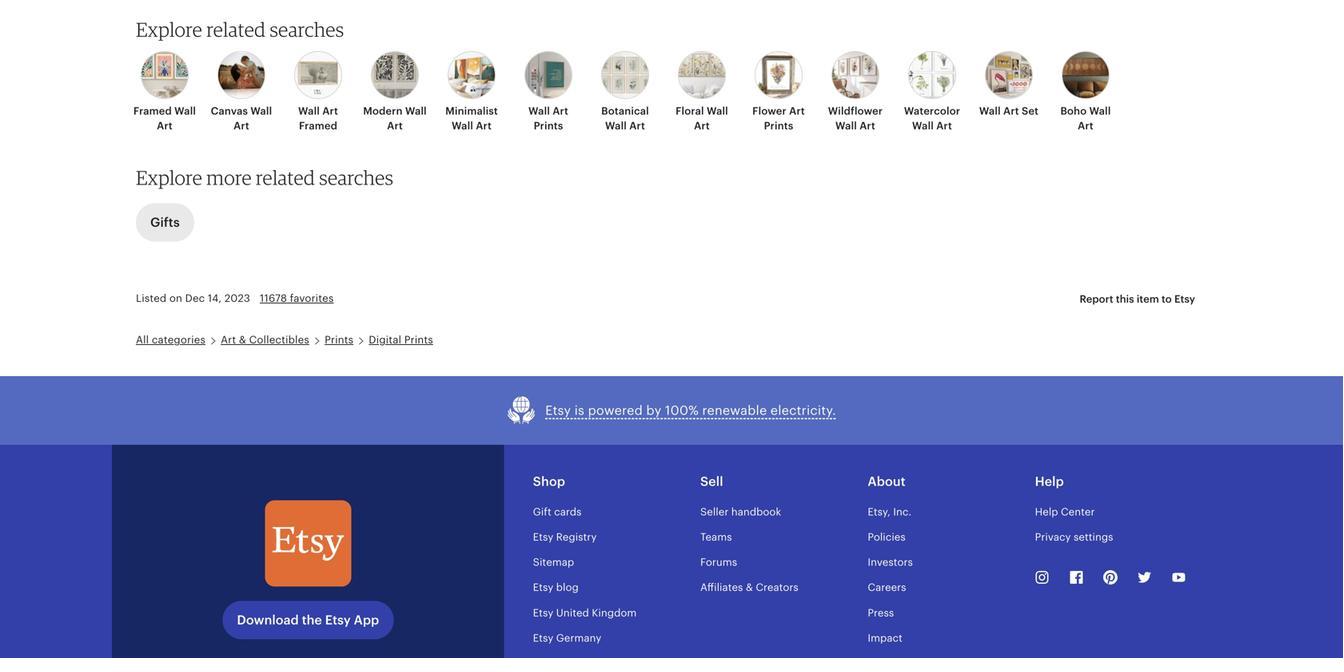 Task type: describe. For each thing, give the bounding box(es) containing it.
etsy for etsy blog
[[533, 582, 553, 594]]

2023
[[225, 293, 250, 305]]

affiliates
[[700, 582, 743, 594]]

digital prints link
[[369, 334, 433, 346]]

help for help
[[1035, 475, 1064, 489]]

botanical wall art link
[[592, 51, 659, 133]]

wall art set
[[979, 105, 1039, 117]]

wall for framed wall art
[[174, 105, 196, 117]]

& for affiliates
[[746, 582, 753, 594]]

framed wall art link
[[131, 51, 198, 133]]

report this item to etsy button
[[1068, 285, 1207, 314]]

flower art prints link
[[745, 51, 812, 133]]

digital
[[369, 334, 401, 346]]

canvas
[[211, 105, 248, 117]]

etsy united kingdom
[[533, 607, 637, 619]]

related inside explore related searches region
[[206, 18, 266, 41]]

gift
[[533, 506, 551, 518]]

about
[[868, 475, 906, 489]]

etsy for etsy germany
[[533, 633, 553, 645]]

wildflower wall art
[[828, 105, 883, 132]]

wall art set link
[[975, 51, 1042, 119]]

powered
[[588, 404, 643, 418]]

impact link
[[868, 633, 902, 645]]

prints link
[[325, 334, 353, 346]]

wall for floral wall art
[[707, 105, 728, 117]]

& for art
[[239, 334, 246, 346]]

help for help center
[[1035, 506, 1058, 518]]

boho wall art link
[[1052, 51, 1119, 133]]

gifts link
[[136, 204, 194, 242]]

help center
[[1035, 506, 1095, 518]]

etsy right the on the bottom of the page
[[325, 614, 351, 628]]

teams
[[700, 532, 732, 544]]

art inside the modern wall art
[[387, 120, 403, 132]]

digital prints
[[369, 334, 433, 346]]

app
[[354, 614, 379, 628]]

the
[[302, 614, 322, 628]]

explore related searches region
[[126, 18, 1217, 162]]

etsy is powered by 100% renewable electricity. button
[[507, 396, 836, 426]]

floral wall art link
[[668, 51, 735, 133]]

explore for explore more related searches
[[136, 166, 202, 190]]

favorites
[[290, 293, 334, 305]]

wall for wildflower wall art
[[835, 120, 857, 132]]

floral
[[676, 105, 704, 117]]

wall for modern wall art
[[405, 105, 427, 117]]

all categories link
[[136, 334, 205, 346]]

impact
[[868, 633, 902, 645]]

boho
[[1060, 105, 1087, 117]]

art inside minimalist wall art
[[476, 120, 492, 132]]

etsy blog
[[533, 582, 579, 594]]

wall art prints link
[[515, 51, 582, 133]]

prints inside wall art prints
[[534, 120, 563, 132]]

art inside botanical wall art
[[629, 120, 645, 132]]

boho wall art
[[1060, 105, 1111, 132]]

this
[[1116, 293, 1134, 305]]

framed inside framed wall art
[[133, 105, 172, 117]]

germany
[[556, 633, 601, 645]]

flower art prints
[[752, 105, 805, 132]]

wall art framed
[[298, 105, 338, 132]]

dec
[[185, 293, 205, 305]]

affiliates & creators
[[700, 582, 798, 594]]

watercolor wall art link
[[899, 51, 966, 133]]

minimalist
[[445, 105, 498, 117]]

settings
[[1074, 532, 1113, 544]]

sitemap
[[533, 557, 574, 569]]

framed wall art
[[133, 105, 196, 132]]

wall inside wall art prints
[[528, 105, 550, 117]]

explore for explore related searches
[[136, 18, 202, 41]]

forums link
[[700, 557, 737, 569]]

is
[[574, 404, 584, 418]]

etsy for etsy registry
[[533, 532, 553, 544]]

art inside wall art prints
[[553, 105, 568, 117]]

art inside wall art framed
[[322, 105, 338, 117]]

item
[[1137, 293, 1159, 305]]

art & collectibles link
[[221, 334, 309, 346]]

wall inside wall art framed
[[298, 105, 320, 117]]

etsy,
[[868, 506, 890, 518]]

prints right "digital"
[[404, 334, 433, 346]]

privacy settings link
[[1035, 532, 1113, 544]]

wildflower wall art link
[[822, 51, 889, 133]]

blog
[[556, 582, 579, 594]]

minimalist wall art
[[445, 105, 498, 132]]

explore related searches
[[136, 18, 344, 41]]

art inside the boho wall art
[[1078, 120, 1094, 132]]

help center link
[[1035, 506, 1095, 518]]

listed
[[136, 293, 167, 305]]

careers
[[868, 582, 906, 594]]

download the etsy app link
[[223, 602, 394, 640]]

wall art framed link
[[285, 51, 352, 133]]

watercolor wall art
[[904, 105, 960, 132]]

registry
[[556, 532, 597, 544]]



Task type: locate. For each thing, give the bounding box(es) containing it.
seller handbook link
[[700, 506, 781, 518]]

wall inside the 'canvas wall art'
[[251, 105, 272, 117]]

wall inside floral wall art
[[707, 105, 728, 117]]

inc.
[[893, 506, 911, 518]]

seller handbook
[[700, 506, 781, 518]]

14,
[[208, 293, 222, 305]]

framed up explore more related searches
[[299, 120, 337, 132]]

by
[[646, 404, 662, 418]]

art down wildflower on the top right
[[860, 120, 875, 132]]

0 vertical spatial help
[[1035, 475, 1064, 489]]

wall inside botanical wall art
[[605, 120, 627, 132]]

11678 favorites link
[[260, 293, 334, 305]]

wall left canvas
[[174, 105, 196, 117]]

1 explore from the top
[[136, 18, 202, 41]]

searches up wall art framed link
[[270, 18, 344, 41]]

etsy right to
[[1174, 293, 1195, 305]]

wildflower
[[828, 105, 883, 117]]

wall right canvas
[[251, 105, 272, 117]]

etsy, inc.
[[868, 506, 911, 518]]

policies link
[[868, 532, 906, 544]]

art down 2023
[[221, 334, 236, 346]]

1 vertical spatial searches
[[319, 166, 393, 190]]

wall right floral
[[707, 105, 728, 117]]

etsy for etsy is powered by 100% renewable electricity.
[[545, 404, 571, 418]]

united
[[556, 607, 589, 619]]

report this item to etsy
[[1080, 293, 1195, 305]]

searches inside region
[[270, 18, 344, 41]]

wall down minimalist
[[452, 120, 473, 132]]

1 vertical spatial explore
[[136, 166, 202, 190]]

art down boho
[[1078, 120, 1094, 132]]

art down botanical
[[629, 120, 645, 132]]

wall inside wildflower wall art
[[835, 120, 857, 132]]

prints left "digital"
[[325, 334, 353, 346]]

1 vertical spatial &
[[746, 582, 753, 594]]

1 help from the top
[[1035, 475, 1064, 489]]

0 vertical spatial related
[[206, 18, 266, 41]]

art inside the 'canvas wall art'
[[234, 120, 249, 132]]

0 vertical spatial searches
[[270, 18, 344, 41]]

report
[[1080, 293, 1113, 305]]

art left the 'canvas wall art'
[[157, 120, 173, 132]]

wall for botanical wall art
[[605, 120, 627, 132]]

wall inside the modern wall art
[[405, 105, 427, 117]]

etsy inside button
[[545, 404, 571, 418]]

art down 'modern'
[[387, 120, 403, 132]]

1 vertical spatial related
[[256, 166, 315, 190]]

etsy inside button
[[1174, 293, 1195, 305]]

shop
[[533, 475, 565, 489]]

art inside floral wall art
[[694, 120, 710, 132]]

seller
[[700, 506, 729, 518]]

on
[[169, 293, 182, 305]]

0 vertical spatial explore
[[136, 18, 202, 41]]

art down canvas
[[234, 120, 249, 132]]

explore more related searches
[[136, 166, 393, 190]]

1 vertical spatial framed
[[299, 120, 337, 132]]

wall left set in the top right of the page
[[979, 105, 1001, 117]]

etsy germany link
[[533, 633, 601, 645]]

download the etsy app
[[237, 614, 379, 628]]

prints inside flower art prints
[[764, 120, 793, 132]]

1 horizontal spatial framed
[[299, 120, 337, 132]]

forums
[[700, 557, 737, 569]]

flower
[[752, 105, 787, 117]]

art down floral
[[694, 120, 710, 132]]

press link
[[868, 607, 894, 619]]

explore inside region
[[136, 18, 202, 41]]

wall art prints
[[528, 105, 568, 132]]

etsy blog link
[[533, 582, 579, 594]]

wall inside the boho wall art
[[1089, 105, 1111, 117]]

all
[[136, 334, 149, 346]]

etsy for etsy united kingdom
[[533, 607, 553, 619]]

canvas wall art link
[[208, 51, 275, 133]]

kingdom
[[592, 607, 637, 619]]

framed
[[133, 105, 172, 117], [299, 120, 337, 132]]

wall down wildflower on the top right
[[835, 120, 857, 132]]

explore up framed wall art link
[[136, 18, 202, 41]]

etsy left germany
[[533, 633, 553, 645]]

art inside wildflower wall art
[[860, 120, 875, 132]]

art inside framed wall art
[[157, 120, 173, 132]]

affiliates & creators link
[[700, 582, 798, 594]]

center
[[1061, 506, 1095, 518]]

searches
[[270, 18, 344, 41], [319, 166, 393, 190]]

prints down "flower"
[[764, 120, 793, 132]]

listed on dec 14, 2023
[[136, 293, 250, 305]]

help
[[1035, 475, 1064, 489], [1035, 506, 1058, 518]]

1 vertical spatial help
[[1035, 506, 1058, 518]]

modern wall art link
[[361, 51, 429, 133]]

etsy registry
[[533, 532, 597, 544]]

explore up gifts link on the left
[[136, 166, 202, 190]]

set
[[1022, 105, 1039, 117]]

gift cards link
[[533, 506, 582, 518]]

more
[[206, 166, 252, 190]]

privacy settings
[[1035, 532, 1113, 544]]

renewable
[[702, 404, 767, 418]]

etsy down gift
[[533, 532, 553, 544]]

investors
[[868, 557, 913, 569]]

art left botanical
[[553, 105, 568, 117]]

wall down botanical
[[605, 120, 627, 132]]

art & collectibles
[[221, 334, 309, 346]]

art right "flower"
[[789, 105, 805, 117]]

art down minimalist
[[476, 120, 492, 132]]

etsy is powered by 100% renewable electricity.
[[545, 404, 836, 418]]

related right more at top
[[256, 166, 315, 190]]

wall right boho
[[1089, 105, 1111, 117]]

modern
[[363, 105, 403, 117]]

0 vertical spatial framed
[[133, 105, 172, 117]]

11678
[[260, 293, 287, 305]]

etsy left blog
[[533, 582, 553, 594]]

0 horizontal spatial &
[[239, 334, 246, 346]]

etsy left is
[[545, 404, 571, 418]]

0 vertical spatial &
[[239, 334, 246, 346]]

framed left canvas
[[133, 105, 172, 117]]

handbook
[[731, 506, 781, 518]]

creators
[[756, 582, 798, 594]]

floral wall art
[[676, 105, 728, 132]]

100%
[[665, 404, 699, 418]]

collectibles
[[249, 334, 309, 346]]

wall for canvas wall art
[[251, 105, 272, 117]]

0 horizontal spatial framed
[[133, 105, 172, 117]]

wall for watercolor wall art
[[912, 120, 934, 132]]

to
[[1162, 293, 1172, 305]]

art inside the watercolor wall art
[[936, 120, 952, 132]]

etsy united kingdom link
[[533, 607, 637, 619]]

wall inside framed wall art
[[174, 105, 196, 117]]

botanical
[[601, 105, 649, 117]]

prints
[[534, 120, 563, 132], [764, 120, 793, 132], [325, 334, 353, 346], [404, 334, 433, 346]]

art inside flower art prints
[[789, 105, 805, 117]]

wall inside minimalist wall art
[[452, 120, 473, 132]]

wall right minimalist
[[528, 105, 550, 117]]

prints left botanical wall art
[[534, 120, 563, 132]]

& left collectibles
[[239, 334, 246, 346]]

wall inside the watercolor wall art
[[912, 120, 934, 132]]

watercolor
[[904, 105, 960, 117]]

categories
[[152, 334, 205, 346]]

botanical wall art
[[601, 105, 649, 132]]

help up privacy
[[1035, 506, 1058, 518]]

art down watercolor
[[936, 120, 952, 132]]

privacy
[[1035, 532, 1071, 544]]

art left 'modern'
[[322, 105, 338, 117]]

art left set in the top right of the page
[[1003, 105, 1019, 117]]

2 explore from the top
[[136, 166, 202, 190]]

help up "help center" link
[[1035, 475, 1064, 489]]

1 horizontal spatial &
[[746, 582, 753, 594]]

press
[[868, 607, 894, 619]]

wall
[[174, 105, 196, 117], [251, 105, 272, 117], [298, 105, 320, 117], [405, 105, 427, 117], [528, 105, 550, 117], [707, 105, 728, 117], [979, 105, 1001, 117], [1089, 105, 1111, 117], [452, 120, 473, 132], [605, 120, 627, 132], [835, 120, 857, 132], [912, 120, 934, 132]]

all categories
[[136, 334, 205, 346]]

investors link
[[868, 557, 913, 569]]

etsy down etsy blog link
[[533, 607, 553, 619]]

wall right 'modern'
[[405, 105, 427, 117]]

11678 favorites
[[260, 293, 334, 305]]

etsy, inc. link
[[868, 506, 911, 518]]

related up the canvas wall art link
[[206, 18, 266, 41]]

explore
[[136, 18, 202, 41], [136, 166, 202, 190]]

cards
[[554, 506, 582, 518]]

wall down watercolor
[[912, 120, 934, 132]]

2 help from the top
[[1035, 506, 1058, 518]]

careers link
[[868, 582, 906, 594]]

etsy registry link
[[533, 532, 597, 544]]

searches down wall art framed
[[319, 166, 393, 190]]

wall for minimalist wall art
[[452, 120, 473, 132]]

wall right the 'canvas wall art'
[[298, 105, 320, 117]]

sitemap link
[[533, 557, 574, 569]]

download
[[237, 614, 299, 628]]

related
[[206, 18, 266, 41], [256, 166, 315, 190]]

electricity.
[[770, 404, 836, 418]]

etsy germany
[[533, 633, 601, 645]]

framed inside wall art framed
[[299, 120, 337, 132]]

modern wall art
[[363, 105, 427, 132]]

wall for boho wall art
[[1089, 105, 1111, 117]]

& left creators
[[746, 582, 753, 594]]



Task type: vqa. For each thing, say whether or not it's contained in the screenshot.
(11.4k)'s More like this link
no



